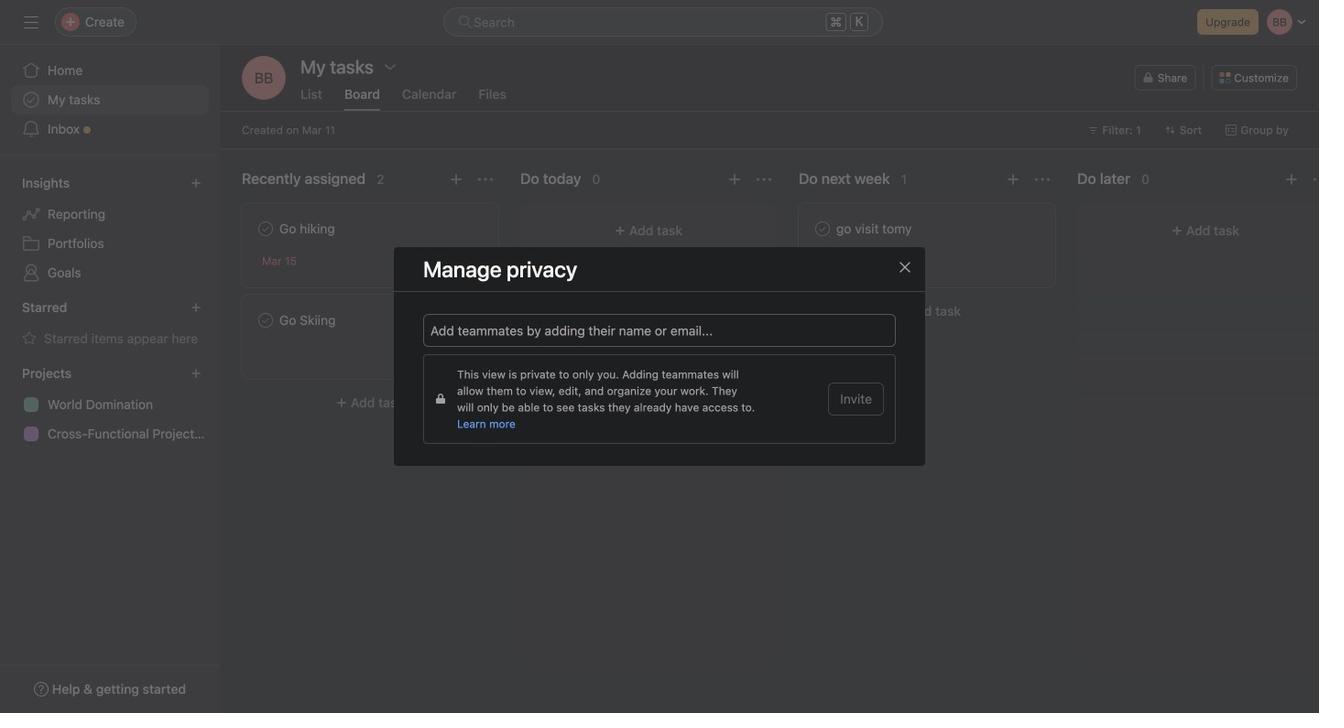 Task type: locate. For each thing, give the bounding box(es) containing it.
Mark complete checkbox
[[255, 218, 277, 240]]

Mark complete checkbox
[[812, 218, 834, 240], [255, 310, 277, 332]]

mark complete image
[[255, 310, 277, 332]]

0 vertical spatial mark complete checkbox
[[812, 218, 834, 240]]

add task image for 1st mark complete icon from the left
[[449, 172, 464, 187]]

2 mark complete image from the left
[[812, 218, 834, 240]]

0 horizontal spatial add task image
[[449, 172, 464, 187]]

add task image
[[1285, 172, 1299, 187]]

insights element
[[0, 167, 220, 291]]

1 vertical spatial mark complete checkbox
[[255, 310, 277, 332]]

1 horizontal spatial mark complete checkbox
[[812, 218, 834, 240]]

2 horizontal spatial add task image
[[1006, 172, 1021, 187]]

3 add task image from the left
[[1006, 172, 1021, 187]]

1 add task image from the left
[[449, 172, 464, 187]]

mark complete image
[[255, 218, 277, 240], [812, 218, 834, 240]]

0 horizontal spatial mark complete image
[[255, 218, 277, 240]]

1 horizontal spatial mark complete image
[[812, 218, 834, 240]]

1 horizontal spatial add task image
[[727, 172, 742, 187]]

starred element
[[0, 291, 220, 357]]

add task image
[[449, 172, 464, 187], [727, 172, 742, 187], [1006, 172, 1021, 187]]



Task type: describe. For each thing, give the bounding box(es) containing it.
view profile settings image
[[242, 56, 286, 100]]

2 add task image from the left
[[727, 172, 742, 187]]

1 mark complete image from the left
[[255, 218, 277, 240]]

Add teammates by adding their name or email... text field
[[431, 320, 886, 342]]

close image
[[898, 260, 913, 275]]

global element
[[0, 45, 220, 155]]

0 horizontal spatial mark complete checkbox
[[255, 310, 277, 332]]

hide sidebar image
[[24, 15, 38, 29]]

projects element
[[0, 357, 220, 453]]

add task image for second mark complete icon from left
[[1006, 172, 1021, 187]]



Task type: vqa. For each thing, say whether or not it's contained in the screenshot.
MARK COMPLETE icon
yes



